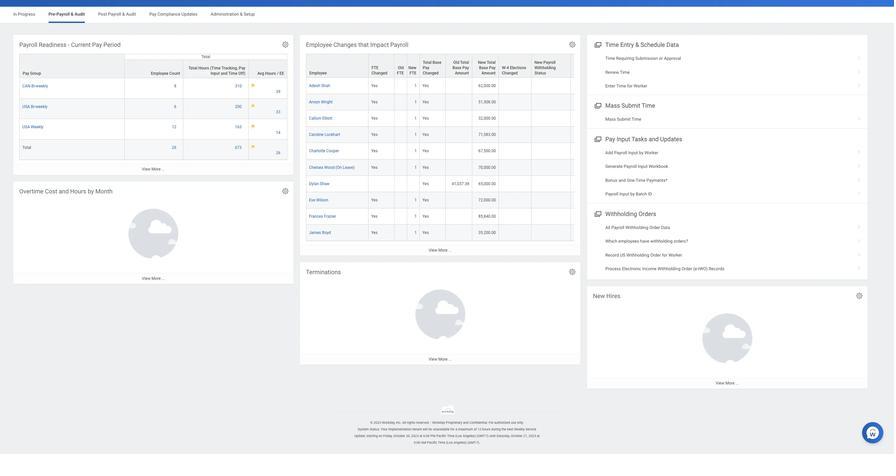 Task type: locate. For each thing, give the bounding box(es) containing it.
2 horizontal spatial hours
[[265, 71, 276, 76]]

7 1 from the top
[[415, 198, 417, 202]]

amount inside old total base pay amount
[[455, 71, 469, 76]]

3 chevron right image from the top
[[855, 148, 864, 155]]

row containing callum elliott
[[306, 111, 747, 127]]

amount inside new total base pay amount
[[482, 71, 496, 76]]

new total base pay amount button
[[472, 54, 499, 78]]

310
[[235, 84, 242, 89]]

2 the average hours per employee is less than 40.  all hours might not be submitted for the current open pay period. image from the top
[[251, 125, 255, 129]]

view for by
[[142, 276, 151, 281]]

chevron right image inside time requiring submission or approval link
[[855, 54, 864, 60]]

footer
[[0, 406, 894, 446]]

angeles) down a
[[454, 441, 467, 445]]

12 down 6
[[172, 125, 176, 129]]

2023 right 21, at right bottom
[[529, 434, 536, 438]]

7 chevron right image from the top
[[855, 250, 864, 257]]

data up withholding
[[661, 225, 670, 230]]

1 vertical spatial the average hours per employee is less than 40.  all hours might not be submitted for the current open pay period. image
[[251, 125, 255, 129]]

row containing charlotte cooper
[[306, 143, 747, 160]]

2 amount from the left
[[482, 71, 496, 76]]

1 menu group image from the top
[[593, 101, 602, 110]]

base inside old total base pay amount
[[453, 66, 461, 70]]

changed down 4
[[502, 71, 518, 76]]

1 vertical spatial worker
[[645, 150, 658, 155]]

during
[[491, 428, 501, 431]]

1 vertical spatial for
[[662, 253, 668, 258]]

4 chevron right image from the top
[[855, 223, 864, 229]]

& for post payroll & audit
[[122, 12, 125, 17]]

1 changed from the left
[[372, 71, 387, 76]]

of down confidential.
[[474, 428, 477, 431]]

base up the 62,000.00
[[479, 66, 488, 70]]

all up which
[[605, 225, 610, 230]]

fte inside the fte changed
[[372, 66, 379, 70]]

2023 right 20,
[[411, 434, 419, 438]]

4 the average hours per employee is less than 40.  all hours might not be submitted for the current open pay period. element from the top
[[251, 145, 284, 156]]

list containing time requiring submission or approval
[[587, 52, 868, 93]]

payroll left readiness
[[19, 41, 37, 48]]

which employees have withholding orders? link
[[587, 235, 868, 248]]

26 button down 12 button
[[172, 145, 177, 150]]

0 horizontal spatial (los
[[446, 441, 453, 445]]

updates up workbook
[[660, 136, 682, 143]]

more inside overtime cost and hours by month element
[[151, 276, 161, 281]]

view more ... inside payroll readiness - current pay period element
[[142, 167, 165, 172]]

pay inside tab list
[[149, 12, 156, 17]]

1 horizontal spatial 6:00
[[423, 434, 430, 438]]

james boyd link
[[309, 229, 331, 235]]

payroll for generate
[[624, 164, 637, 169]]

2 mass submit time from the top
[[605, 117, 641, 122]]

for left a
[[450, 428, 455, 431]]

new hires element
[[587, 286, 868, 389]]

2 vertical spatial for
[[450, 428, 455, 431]]

1 for 85,840.00
[[415, 214, 417, 219]]

usa bi-weekly
[[22, 104, 48, 109]]

0 vertical spatial 6:00
[[423, 434, 430, 438]]

(los down a
[[455, 434, 462, 438]]

input down one-
[[620, 192, 629, 197]]

weekly down the only.
[[514, 428, 525, 431]]

new right old fte column header on the left
[[409, 66, 417, 70]]

elections
[[510, 66, 526, 70]]

submit up pay input tasks and updates
[[617, 117, 631, 122]]

1 horizontal spatial october
[[511, 434, 523, 438]]

payroll inside all payroll withholding order data link
[[611, 225, 625, 230]]

1 horizontal spatial base
[[453, 66, 461, 70]]

12 down confidential.
[[478, 428, 481, 431]]

... for payroll
[[449, 248, 452, 253]]

chevron right image inside all payroll withholding order data link
[[855, 223, 864, 229]]

administration & setup
[[211, 12, 255, 17]]

the average hours per employee is less than 40.  all hours might not be submitted for the current open pay period. image
[[251, 104, 255, 108], [251, 145, 255, 149]]

0 horizontal spatial 26 button
[[172, 145, 177, 150]]

withholding for record
[[627, 253, 649, 258]]

0 vertical spatial for
[[627, 83, 633, 88]]

1 vertical spatial usa
[[22, 125, 30, 129]]

changed for w-4 elections changed
[[502, 71, 518, 76]]

changed inside total base pay changed
[[423, 71, 439, 76]]

0 vertical spatial list
[[587, 52, 868, 93]]

0 vertical spatial weekly
[[31, 125, 43, 129]]

1 the average hours per employee is less than 40.  all hours might not be submitted for the current open pay period. element from the top
[[251, 84, 284, 94]]

1 vertical spatial of
[[474, 428, 477, 431]]

inc.
[[396, 421, 401, 425]]

time requiring submission or approval
[[605, 56, 681, 61]]

payroll inside new payroll withholding status
[[544, 60, 556, 65]]

0 horizontal spatial october
[[394, 434, 405, 438]]

angeles)
[[463, 434, 476, 438], [454, 441, 467, 445]]

pay right new fte column header
[[423, 66, 429, 70]]

amount up the 62,000.00
[[482, 71, 496, 76]]

0 vertical spatial weekly
[[36, 84, 48, 89]]

41,037.38
[[452, 181, 469, 186]]

order down withholding
[[650, 253, 661, 258]]

base inside new total base pay amount
[[479, 66, 488, 70]]

menu group image for mass submit time
[[593, 101, 602, 110]]

chevron right image inside enter time for worker link
[[855, 81, 864, 88]]

...
[[162, 167, 165, 172], [449, 248, 452, 253], [162, 276, 165, 281], [449, 357, 452, 362], [736, 381, 739, 386]]

amount left new total base pay amount popup button
[[455, 71, 469, 76]]

5 chevron right image from the top
[[855, 176, 864, 182]]

input up the bonus and one-time payments*
[[638, 164, 648, 169]]

employee left "count"
[[151, 71, 168, 76]]

administration
[[211, 12, 239, 17]]

tab list
[[7, 7, 888, 23]]

0 horizontal spatial at
[[420, 434, 422, 438]]

row containing dylan shaw
[[306, 176, 747, 192]]

row
[[19, 54, 287, 78], [306, 54, 747, 78], [19, 60, 287, 78], [306, 78, 747, 94], [19, 78, 287, 99], [306, 94, 747, 111], [19, 99, 287, 119], [306, 111, 747, 127], [19, 119, 287, 140], [306, 127, 747, 143], [19, 140, 287, 160], [306, 143, 747, 160], [306, 160, 747, 176], [306, 176, 747, 192], [306, 192, 747, 208], [306, 208, 747, 225], [306, 225, 747, 241]]

1 the average hours per employee is less than 40.  all hours might not be submitted for the current open pay period. image from the top
[[251, 104, 255, 108]]

total base pay changed
[[423, 60, 441, 76]]

0 vertical spatial 26
[[172, 145, 176, 150]]

fte left new fte
[[397, 71, 404, 76]]

weekly inside "link"
[[35, 104, 48, 109]]

row containing james boyd
[[306, 225, 747, 241]]

2 horizontal spatial old
[[577, 66, 583, 70]]

hours left /
[[265, 71, 276, 76]]

... inside 'employee changes that impact payroll' element
[[449, 248, 452, 253]]

employee inside payroll readiness - current pay period element
[[151, 71, 168, 76]]

pay left new total base pay amount popup button
[[462, 66, 469, 70]]

1 vertical spatial (los
[[446, 441, 453, 445]]

0 vertical spatial order
[[650, 225, 660, 230]]

order inside all payroll withholding order data link
[[650, 225, 660, 230]]

group
[[30, 71, 41, 76]]

2 audit from the left
[[126, 12, 136, 17]]

bi- inside "link"
[[31, 104, 35, 109]]

list containing all payroll withholding order data
[[587, 221, 868, 276]]

view inside terminations element
[[429, 357, 437, 362]]

chevron right image
[[855, 54, 864, 60], [855, 81, 864, 88], [855, 189, 864, 196], [855, 223, 864, 229], [855, 264, 864, 271]]

the average hours per employee is less than 40.  all hours might not be submitted for the current open pay period. element down the 14
[[251, 145, 284, 156]]

8 button
[[174, 84, 177, 89]]

9 1 from the top
[[415, 230, 417, 235]]

2 usa from the top
[[22, 125, 30, 129]]

row containing usa weekly
[[19, 119, 287, 140]]

old number of allowances
[[577, 66, 603, 76]]

audit for pre-payroll & audit
[[75, 12, 85, 17]]

0 vertical spatial all
[[605, 225, 610, 230]]

new total base pay amount column header
[[472, 54, 499, 78]]

payroll inside the generate payroll input workbook link
[[624, 164, 637, 169]]

configure payroll readiness - current pay period image
[[282, 41, 289, 48]]

chevron right image inside record us withholding order for worker link
[[855, 250, 864, 257]]

2 horizontal spatial by
[[639, 150, 644, 155]]

0 vertical spatial mass submit time
[[605, 102, 655, 109]]

... inside new hires element
[[736, 381, 739, 386]]

w-4 elections changed column header
[[499, 54, 532, 78]]

chevron right image inside payroll input by batch id link
[[855, 189, 864, 196]]

income
[[642, 266, 657, 271]]

by inside payroll input by batch id link
[[630, 192, 635, 197]]

72,000.00
[[478, 198, 496, 202]]

1 for 32,000.00
[[415, 116, 417, 121]]

chevron right image for by
[[855, 148, 864, 155]]

14 button
[[276, 130, 281, 135]]

old left new fte
[[398, 66, 404, 70]]

usa inside "link"
[[22, 104, 30, 109]]

1 horizontal spatial fte
[[397, 71, 404, 76]]

the average hours per employee is less than 40.  all hours might not be submitted for the current open pay period. element containing 14
[[251, 125, 284, 135]]

fte for old fte
[[397, 71, 404, 76]]

1 vertical spatial the average hours per employee is less than 40.  all hours might not be submitted for the current open pay period. image
[[251, 145, 255, 149]]

worker down orders?
[[669, 253, 682, 258]]

time inside total hours (time tracking, pay input and time off)
[[228, 71, 237, 76]]

data up approval
[[667, 41, 679, 48]]

old inside old total base pay amount
[[453, 60, 459, 65]]

1 horizontal spatial by
[[630, 192, 635, 197]]

1 chevron right image from the top
[[855, 54, 864, 60]]

row containing frances frazier
[[306, 208, 747, 225]]

view more ... inside terminations element
[[429, 357, 452, 362]]

data for time entry & schedule data
[[667, 41, 679, 48]]

withholding up "status"
[[535, 66, 556, 70]]

hours
[[482, 428, 491, 431]]

caroline lockhart
[[309, 133, 340, 137]]

0 horizontal spatial by
[[88, 188, 94, 195]]

and right tasks
[[649, 136, 659, 143]]

view more ... link inside 'employee changes that impact payroll' element
[[300, 245, 581, 256]]

list containing add payroll input by worker
[[587, 146, 868, 201]]

audit right post
[[126, 12, 136, 17]]

pacific down the pm
[[427, 441, 437, 445]]

employee for employee changes that impact payroll
[[306, 41, 332, 48]]

32,000.00
[[478, 116, 496, 121]]

list
[[587, 52, 868, 93], [587, 146, 868, 201], [587, 221, 868, 276]]

8 1 from the top
[[415, 214, 417, 219]]

3 chevron right image from the top
[[855, 189, 864, 196]]

usa weekly
[[22, 125, 43, 129]]

fte inside new fte
[[410, 71, 417, 76]]

the average hours per employee is less than 40.  all hours might not be submitted for the current open pay period. image for 200
[[251, 104, 255, 108]]

1 menu group image from the top
[[593, 40, 602, 49]]

footer containing © 2023 workday, inc. all rights reserved. - workday proprietary and confidential. for authorized use only. system status: your implementation tenant will be unavailable for a maximum of 12 hours during the next weekly service update; starting on friday, october 20, 2023 at 6:00 pm pacific time (los angeles) (gmt-7) until saturday, october 21, 2023 at 6:00 am pacific time (los angeles) (gmt-7).
[[0, 406, 894, 446]]

new payroll withholding status column header
[[532, 54, 571, 78]]

frances
[[309, 214, 323, 219]]

payroll for new
[[544, 60, 556, 65]]

26 down 14 button
[[276, 151, 280, 155]]

1 horizontal spatial audit
[[126, 12, 136, 17]]

1 vertical spatial hours
[[265, 71, 276, 76]]

usa for usa bi-weekly
[[22, 104, 30, 109]]

payroll up payroll readiness - current pay period
[[56, 12, 70, 17]]

the average hours per employee is less than 40.  all hours might not be submitted for the current open pay period. element for 310
[[251, 84, 284, 94]]

row containing total base pay changed
[[306, 54, 747, 78]]

employee up adesh shah link
[[309, 71, 327, 76]]

- inside © 2023 workday, inc. all rights reserved. - workday proprietary and confidential. for authorized use only. system status: your implementation tenant will be unavailable for a maximum of 12 hours during the next weekly service update; starting on friday, october 20, 2023 at 6:00 pm pacific time (los angeles) (gmt-7) until saturday, october 21, 2023 at 6:00 am pacific time (los angeles) (gmt-7).
[[431, 421, 432, 425]]

... inside payroll readiness - current pay period element
[[162, 167, 165, 172]]

3 the average hours per employee is less than 40.  all hours might not be submitted for the current open pay period. element from the top
[[251, 125, 284, 135]]

menu group image for pay input tasks and updates
[[593, 134, 602, 143]]

weekly down can bi-weekly
[[35, 104, 48, 109]]

1 horizontal spatial (los
[[455, 434, 462, 438]]

62,000.00
[[478, 84, 496, 88]]

0 horizontal spatial changed
[[372, 71, 387, 76]]

total base pay changed column header
[[420, 54, 446, 78]]

... inside overtime cost and hours by month element
[[162, 276, 165, 281]]

2 changed from the left
[[423, 71, 439, 76]]

1 vertical spatial weekly
[[514, 428, 525, 431]]

1 vertical spatial 26
[[276, 151, 280, 155]]

0 horizontal spatial amount
[[455, 71, 469, 76]]

charlotte cooper link
[[309, 148, 339, 154]]

1 horizontal spatial 26
[[276, 151, 280, 155]]

mass submit time
[[605, 102, 655, 109], [605, 117, 641, 122]]

view more ... inside overtime cost and hours by month element
[[142, 276, 165, 281]]

employee left "changes"
[[306, 41, 332, 48]]

1 horizontal spatial 12
[[478, 428, 481, 431]]

1 vertical spatial mass
[[605, 117, 616, 122]]

audit for post payroll & audit
[[126, 12, 136, 17]]

2 horizontal spatial fte
[[410, 71, 417, 76]]

order
[[650, 225, 660, 230], [650, 253, 661, 258], [682, 266, 692, 271]]

1 october from the left
[[394, 434, 405, 438]]

0 vertical spatial bi-
[[31, 84, 36, 89]]

will
[[423, 428, 428, 431]]

pay left compliance
[[149, 12, 156, 17]]

payroll down bonus
[[605, 192, 619, 197]]

0 horizontal spatial for
[[450, 428, 455, 431]]

0 vertical spatial the average hours per employee is less than 40.  all hours might not be submitted for the current open pay period. image
[[251, 84, 255, 88]]

october left 21, at right bottom
[[511, 434, 523, 438]]

and
[[221, 71, 227, 76], [649, 136, 659, 143], [619, 178, 626, 183], [59, 188, 69, 195], [463, 421, 469, 425]]

payroll readiness - current pay period
[[19, 41, 121, 48]]

2 chevron right image from the top
[[855, 81, 864, 88]]

payroll readiness - current pay period element
[[13, 35, 293, 175]]

the average hours per employee is less than 40.  all hours might not be submitted for the current open pay period. image for 673
[[251, 145, 255, 149]]

chevron right image inside the review time link
[[855, 67, 864, 74]]

changed inside fte changed popup button
[[372, 71, 387, 76]]

4 chevron right image from the top
[[855, 162, 864, 168]]

1 audit from the left
[[75, 12, 85, 17]]

the average hours per employee is less than 40.  all hours might not be submitted for the current open pay period. element containing 39
[[251, 84, 284, 94]]

4 1 from the top
[[415, 133, 417, 137]]

2 the average hours per employee is less than 40.  all hours might not be submitted for the current open pay period. element from the top
[[251, 104, 284, 115]]

old for old total base pay amount
[[453, 60, 459, 65]]

chevron right image
[[855, 67, 864, 74], [855, 115, 864, 121], [855, 148, 864, 155], [855, 162, 864, 168], [855, 176, 864, 182], [855, 237, 864, 243], [855, 250, 864, 257]]

chevron right image inside the generate payroll input workbook link
[[855, 162, 864, 168]]

bi- for can
[[31, 84, 36, 89]]

3 changed from the left
[[502, 71, 518, 76]]

0 vertical spatial data
[[667, 41, 679, 48]]

arwyn
[[309, 100, 320, 105]]

1 vertical spatial submit
[[617, 117, 631, 122]]

weekly for usa bi-weekly
[[35, 104, 48, 109]]

1 horizontal spatial 2023
[[411, 434, 419, 438]]

1 vertical spatial updates
[[660, 136, 682, 143]]

0 horizontal spatial fte
[[372, 66, 379, 70]]

chevron right image inside process electronic income withholding order (e-iwo) records link
[[855, 264, 864, 271]]

view inside payroll readiness - current pay period element
[[142, 167, 151, 172]]

am
[[421, 441, 426, 445]]

and up maximum
[[463, 421, 469, 425]]

0 horizontal spatial hours
[[70, 188, 86, 195]]

changed left old fte
[[372, 71, 387, 76]]

1 usa from the top
[[22, 104, 30, 109]]

input down the (time
[[211, 71, 220, 76]]

list for updates
[[587, 146, 868, 201]]

3 1 from the top
[[415, 116, 417, 121]]

hours
[[198, 66, 209, 71], [265, 71, 276, 76], [70, 188, 86, 195]]

2 the average hours per employee is less than 40.  all hours might not be submitted for the current open pay period. image from the top
[[251, 145, 255, 149]]

1 vertical spatial 6:00
[[414, 441, 420, 445]]

input left tasks
[[617, 136, 630, 143]]

audit left post
[[75, 12, 85, 17]]

the average hours per employee is less than 40.  all hours might not be submitted for the current open pay period. element containing 26
[[251, 145, 284, 156]]

0 horizontal spatial all
[[402, 421, 406, 425]]

chevron right image inside which employees have withholding orders? link
[[855, 237, 864, 243]]

0 vertical spatial (gmt-
[[477, 434, 485, 438]]

2 menu group image from the top
[[593, 209, 602, 218]]

(gmt- up 7). at the right bottom
[[477, 434, 485, 438]]

menu group image
[[593, 40, 602, 49], [593, 134, 602, 143]]

6 1 from the top
[[415, 165, 417, 170]]

new fte button
[[407, 54, 419, 78]]

chevron right image for workbook
[[855, 162, 864, 168]]

0 horizontal spatial 26
[[172, 145, 176, 150]]

usa down can on the top of page
[[22, 104, 30, 109]]

payroll up which
[[611, 225, 625, 230]]

1 vertical spatial bi-
[[31, 104, 35, 109]]

39 button
[[276, 89, 281, 94]]

the average hours per employee is less than 40.  all hours might not be submitted for the current open pay period. element
[[251, 84, 284, 94], [251, 104, 284, 115], [251, 125, 284, 135], [251, 145, 284, 156]]

chevron right image inside add payroll input by worker link
[[855, 148, 864, 155]]

submit down enter time for worker
[[622, 102, 640, 109]]

mass submit time up tasks
[[605, 117, 641, 122]]

hours for avg
[[265, 71, 276, 76]]

caroline lockhart link
[[309, 131, 340, 137]]

more inside new hires element
[[726, 381, 735, 386]]

0 horizontal spatial -
[[68, 41, 70, 48]]

amount for old total base pay amount
[[455, 71, 469, 76]]

fte inside popup button
[[397, 71, 404, 76]]

the average hours per employee is less than 40.  all hours might not be submitted for the current open pay period. image
[[251, 84, 255, 88], [251, 125, 255, 129]]

order inside record us withholding order for worker link
[[650, 253, 661, 258]]

withholding for all
[[626, 225, 648, 230]]

status:
[[370, 428, 380, 431]]

2 horizontal spatial changed
[[502, 71, 518, 76]]

bi- up usa weekly link
[[31, 104, 35, 109]]

0 vertical spatial updates
[[181, 12, 197, 17]]

order left (e-
[[682, 266, 692, 271]]

approval
[[664, 56, 681, 61]]

tracking,
[[221, 66, 238, 71]]

1 chevron right image from the top
[[855, 67, 864, 74]]

0 vertical spatial of
[[600, 66, 603, 70]]

weekly inside payroll readiness - current pay period element
[[31, 125, 43, 129]]

cooper
[[326, 149, 339, 154]]

weekly down the usa bi-weekly
[[31, 125, 43, 129]]

2 chevron right image from the top
[[855, 115, 864, 121]]

menu group image
[[593, 101, 602, 110], [593, 209, 602, 218]]

fte right old fte
[[410, 71, 417, 76]]

configure overtime cost and hours by month image
[[282, 188, 289, 195]]

1 vertical spatial -
[[431, 421, 432, 425]]

worker down "time requiring submission or approval"
[[634, 83, 647, 88]]

1 list from the top
[[587, 52, 868, 93]]

1 horizontal spatial weekly
[[514, 428, 525, 431]]

until
[[489, 434, 496, 438]]

old right total base pay changed "column header" at the top left
[[453, 60, 459, 65]]

changed
[[372, 71, 387, 76], [423, 71, 439, 76], [502, 71, 518, 76]]

1 vertical spatial 12
[[478, 428, 481, 431]]

row containing can bi-weekly
[[19, 78, 287, 99]]

39
[[276, 89, 280, 94]]

- up be
[[431, 421, 432, 425]]

usa up total element
[[22, 125, 30, 129]]

1 vertical spatial menu group image
[[593, 209, 602, 218]]

1 vertical spatial all
[[402, 421, 406, 425]]

0 vertical spatial mass
[[605, 102, 620, 109]]

total inside total base pay changed
[[423, 60, 432, 65]]

& right post
[[122, 12, 125, 17]]

view more ... inside 'employee changes that impact payroll' element
[[429, 248, 452, 253]]

the average hours per employee is less than 40.  all hours might not be submitted for the current open pay period. image right 673 button at the top of page
[[251, 145, 255, 149]]

menu group image for withholding orders
[[593, 209, 602, 218]]

worker
[[634, 83, 647, 88], [645, 150, 658, 155], [669, 253, 682, 258]]

worker up workbook
[[645, 150, 658, 155]]

7)
[[485, 434, 489, 438]]

1 horizontal spatial changed
[[423, 71, 439, 76]]

1 horizontal spatial amount
[[482, 71, 496, 76]]

base right total base pay changed "column header" at the top left
[[453, 66, 461, 70]]

add
[[605, 150, 613, 155]]

... inside terminations element
[[449, 357, 452, 362]]

new for new total base pay amount
[[478, 60, 486, 65]]

0 horizontal spatial updates
[[181, 12, 197, 17]]

2 mass from the top
[[605, 117, 616, 122]]

(los down unavailable
[[446, 441, 453, 445]]

adesh shah
[[309, 84, 330, 88]]

1 amount from the left
[[455, 71, 469, 76]]

(time
[[210, 66, 221, 71]]

6 chevron right image from the top
[[855, 237, 864, 243]]

payroll inside add payroll input by worker link
[[614, 150, 627, 155]]

changed for total base pay changed
[[423, 71, 439, 76]]

record us withholding order for worker
[[605, 253, 682, 258]]

more for pay
[[151, 167, 161, 172]]

© 2023 workday, inc. all rights reserved. - workday proprietary and confidential. for authorized use only. system status: your implementation tenant will be unavailable for a maximum of 12 hours during the next weekly service update; starting on friday, october 20, 2023 at 6:00 pm pacific time (los angeles) (gmt-7) until saturday, october 21, 2023 at 6:00 am pacific time (los angeles) (gmt-7).
[[354, 421, 540, 445]]

more inside 'employee changes that impact payroll' element
[[438, 248, 448, 253]]

process electronic income withholding order (e-iwo) records link
[[587, 262, 868, 276]]

2 vertical spatial hours
[[70, 188, 86, 195]]

2 horizontal spatial for
[[662, 253, 668, 258]]

2 vertical spatial order
[[682, 266, 692, 271]]

new right old total base pay amount
[[478, 60, 486, 65]]

the average hours per employee is less than 40.  all hours might not be submitted for the current open pay period. image for 310
[[251, 84, 255, 88]]

for up process electronic income withholding order (e-iwo) records
[[662, 253, 668, 258]]

and left one-
[[619, 178, 626, 183]]

26 button
[[172, 145, 177, 150], [276, 150, 281, 156]]

new inside new payroll withholding status
[[535, 60, 543, 65]]

eve
[[309, 198, 315, 202]]

& right pre-
[[71, 12, 74, 17]]

1 horizontal spatial hours
[[198, 66, 209, 71]]

employee for employee
[[309, 71, 327, 76]]

0 vertical spatial (los
[[455, 434, 462, 438]]

0 horizontal spatial weekly
[[31, 125, 43, 129]]

chevron right image for withholding
[[855, 237, 864, 243]]

3 list from the top
[[587, 221, 868, 276]]

0 vertical spatial usa
[[22, 104, 30, 109]]

unavailable
[[433, 428, 450, 431]]

base left old total base pay amount popup button at the top of page
[[433, 60, 441, 65]]

payroll right post
[[108, 12, 121, 17]]

71,583.00
[[478, 133, 496, 137]]

chevron right image for order
[[855, 264, 864, 271]]

main content
[[0, 0, 894, 395]]

0 vertical spatial 12
[[172, 125, 176, 129]]

view inside overtime cost and hours by month element
[[142, 276, 151, 281]]

withholding
[[535, 66, 556, 70], [605, 210, 637, 217], [626, 225, 648, 230], [627, 253, 649, 258], [658, 266, 681, 271]]

1 horizontal spatial of
[[600, 66, 603, 70]]

total hours (time tracking, pay input and time off)
[[189, 66, 245, 76]]

row containing eve wilson
[[306, 192, 747, 208]]

all payroll withholding order data
[[605, 225, 670, 230]]

old inside old fte
[[398, 66, 404, 70]]

mass submit time down enter time for worker
[[605, 102, 655, 109]]

view inside new hires element
[[716, 381, 725, 386]]

pay left w-
[[489, 66, 496, 70]]

october down implementation
[[394, 434, 405, 438]]

1 vertical spatial 26 button
[[276, 150, 281, 156]]

hours inside total hours (time tracking, pay input and time off)
[[198, 66, 209, 71]]

total inside old total base pay amount
[[460, 60, 469, 65]]

0 horizontal spatial (gmt-
[[467, 441, 476, 445]]

new payroll withholding status button
[[532, 54, 571, 78]]

new inside new total base pay amount
[[478, 60, 486, 65]]

0 horizontal spatial 6:00
[[414, 441, 420, 445]]

withholding right income
[[658, 266, 681, 271]]

the average hours per employee is less than 40.  all hours might not be submitted for the current open pay period. image right 310 button
[[251, 84, 255, 88]]

2 horizontal spatial 2023
[[529, 434, 536, 438]]

and right the cost
[[59, 188, 69, 195]]

orders
[[639, 210, 656, 217]]

us
[[620, 253, 625, 258]]

employee inside column header
[[309, 71, 327, 76]]

payroll
[[56, 12, 70, 17], [108, 12, 121, 17], [19, 41, 37, 48], [390, 41, 408, 48], [544, 60, 556, 65], [614, 150, 627, 155], [624, 164, 637, 169], [605, 192, 619, 197], [611, 225, 625, 230]]

673
[[235, 145, 242, 150]]

new up "status"
[[535, 60, 543, 65]]

0 horizontal spatial old
[[398, 66, 404, 70]]

avg hours / ee button
[[249, 60, 287, 78]]

payroll for add
[[614, 150, 627, 155]]

cell
[[395, 78, 407, 94], [446, 78, 472, 94], [499, 78, 532, 94], [532, 78, 571, 94], [571, 78, 607, 94], [395, 94, 407, 111], [446, 94, 472, 111], [499, 94, 532, 111], [532, 94, 571, 111], [571, 94, 607, 111], [395, 111, 407, 127], [446, 111, 472, 127], [499, 111, 532, 127], [532, 111, 571, 127], [571, 111, 607, 127], [395, 127, 407, 143], [446, 127, 472, 143], [499, 127, 532, 143], [571, 127, 607, 143], [395, 143, 407, 160], [446, 143, 472, 160], [499, 143, 532, 160], [532, 143, 571, 160], [571, 143, 607, 160], [395, 160, 407, 176], [446, 160, 472, 176], [499, 160, 532, 176], [532, 160, 571, 176], [571, 160, 607, 176], [369, 176, 395, 192], [395, 176, 407, 192], [407, 176, 420, 192], [499, 176, 532, 192], [532, 176, 571, 192], [571, 176, 607, 192], [395, 192, 407, 208], [446, 192, 472, 208], [499, 192, 532, 208], [532, 192, 571, 208], [571, 192, 607, 208], [395, 208, 407, 225], [446, 208, 472, 225], [499, 208, 532, 225], [532, 208, 571, 225], [571, 208, 607, 225], [395, 225, 407, 241], [446, 225, 472, 241], [499, 225, 532, 241], [532, 225, 571, 241], [571, 225, 607, 241]]

all right inc.
[[402, 421, 406, 425]]

withholding down withholding orders
[[626, 225, 648, 230]]

2 menu group image from the top
[[593, 134, 602, 143]]

0 horizontal spatial audit
[[75, 12, 85, 17]]

- left current
[[68, 41, 70, 48]]

chelsea wood (on leave)
[[309, 165, 355, 170]]

can bi-weekly link
[[22, 83, 48, 89]]

1 vertical spatial mass submit time
[[605, 117, 641, 122]]

& right entry in the right of the page
[[635, 41, 639, 48]]

(los
[[455, 434, 462, 438], [446, 441, 453, 445]]

1 for 71,583.00
[[415, 133, 417, 137]]

view more ... link for payroll
[[300, 245, 581, 256]]

for inside © 2023 workday, inc. all rights reserved. - workday proprietary and confidential. for authorized use only. system status: your implementation tenant will be unavailable for a maximum of 12 hours during the next weekly service update; starting on friday, october 20, 2023 at 6:00 pm pacific time (los angeles) (gmt-7) until saturday, october 21, 2023 at 6:00 am pacific time (los angeles) (gmt-7).
[[450, 428, 455, 431]]

changed inside w-4 elections changed
[[502, 71, 518, 76]]

the average hours per employee is less than 40.  all hours might not be submitted for the current open pay period. element down 33 at the left top of the page
[[251, 125, 284, 135]]

configure new hires image
[[856, 292, 863, 300]]

changed right new fte
[[423, 71, 439, 76]]

5 1 from the top
[[415, 149, 417, 154]]

old number of allowances button
[[571, 54, 606, 78]]

of inside old number of allowances
[[600, 66, 603, 70]]

2 horizontal spatial base
[[479, 66, 488, 70]]

tab list containing in progress
[[7, 7, 888, 23]]

the average hours per employee is less than 40.  all hours might not be submitted for the current open pay period. element down avg hours / ee
[[251, 84, 284, 94]]

terminations
[[306, 269, 341, 276]]

(gmt- down maximum
[[467, 441, 476, 445]]

1 1 from the top
[[415, 84, 417, 88]]

1 vertical spatial weekly
[[35, 104, 48, 109]]

workday,
[[382, 421, 395, 425]]

more
[[151, 167, 161, 172], [438, 248, 448, 253], [151, 276, 161, 281], [438, 357, 448, 362], [726, 381, 735, 386]]

0 horizontal spatial 12
[[172, 125, 176, 129]]

2 vertical spatial list
[[587, 221, 868, 276]]

0 horizontal spatial of
[[474, 428, 477, 431]]

view more ... for payroll
[[429, 248, 452, 253]]

2 list from the top
[[587, 146, 868, 201]]

bi- right can on the top of page
[[31, 84, 36, 89]]

1 the average hours per employee is less than 40.  all hours might not be submitted for the current open pay period. image from the top
[[251, 84, 255, 88]]

id
[[648, 192, 652, 197]]

the
[[502, 428, 506, 431]]

hours inside popup button
[[265, 71, 276, 76]]

2 1 from the top
[[415, 100, 417, 105]]

more inside payroll readiness - current pay period element
[[151, 167, 161, 172]]

employee changes that impact payroll
[[306, 41, 408, 48]]

... for by
[[162, 276, 165, 281]]

the average hours per employee is less than 40.  all hours might not be submitted for the current open pay period. element containing 33
[[251, 104, 284, 115]]

the average hours per employee is less than 40.  all hours might not be submitted for the current open pay period. image right 200 button
[[251, 104, 255, 108]]

pacific down unavailable
[[436, 434, 446, 438]]

old inside old number of allowances
[[577, 66, 583, 70]]

payroll input by batch id link
[[587, 187, 868, 201]]

0 horizontal spatial base
[[433, 60, 441, 65]]

at
[[420, 434, 422, 438], [537, 434, 540, 438]]

by down tasks
[[639, 150, 644, 155]]

view inside 'employee changes that impact payroll' element
[[429, 248, 437, 253]]

new fte
[[409, 66, 417, 76]]

withholding up electronic
[[627, 253, 649, 258]]

pay inside new total base pay amount
[[489, 66, 496, 70]]

6:00 left the pm
[[423, 434, 430, 438]]

5 chevron right image from the top
[[855, 264, 864, 271]]

chevron right image inside bonus and one-time payments* link
[[855, 176, 864, 182]]

overtime cost and hours by month element
[[13, 182, 293, 284]]

dylan shaw
[[309, 181, 330, 186]]

number
[[584, 66, 599, 70]]

1 horizontal spatial -
[[431, 421, 432, 425]]

14
[[276, 130, 280, 135]]

iwo)
[[698, 266, 708, 271]]

1 for 51,508.00
[[415, 100, 417, 105]]

terminations element
[[300, 262, 581, 365]]

2023 right ©
[[374, 421, 381, 425]]

new for new fte
[[409, 66, 417, 70]]

old total base pay amount column header
[[446, 54, 472, 78]]

hours down the total popup button
[[198, 66, 209, 71]]

row containing adesh shah
[[306, 78, 747, 94]]

withholding inside 'popup button'
[[535, 66, 556, 70]]

7).
[[476, 441, 480, 445]]

26 down 12 button
[[172, 145, 176, 150]]



Task type: vqa. For each thing, say whether or not it's contained in the screenshot.


Task type: describe. For each thing, give the bounding box(es) containing it.
charlotte cooper
[[309, 149, 339, 154]]

row containing chelsea wood (on leave)
[[306, 160, 747, 176]]

time requiring submission or approval link
[[587, 52, 868, 65]]

configure employee changes that impact payroll image
[[569, 41, 576, 48]]

0 vertical spatial angeles)
[[463, 434, 476, 438]]

updates inside tab list
[[181, 12, 197, 17]]

12 inside button
[[172, 125, 176, 129]]

pay group button
[[20, 54, 124, 78]]

bonus and one-time payments*
[[605, 178, 668, 183]]

by inside add payroll input by worker link
[[639, 150, 644, 155]]

order for for
[[650, 253, 661, 258]]

view for pay
[[142, 167, 151, 172]]

0 horizontal spatial 2023
[[374, 421, 381, 425]]

chevron right image for id
[[855, 189, 864, 196]]

row containing usa bi-weekly
[[19, 99, 287, 119]]

(e-
[[693, 266, 698, 271]]

0 vertical spatial worker
[[634, 83, 647, 88]]

add payroll input by worker link
[[587, 146, 868, 160]]

list for data
[[587, 52, 868, 93]]

eve wilson link
[[309, 196, 328, 202]]

67,500.00
[[478, 149, 496, 154]]

employees
[[618, 239, 639, 244]]

ee
[[280, 71, 284, 76]]

pay inside total base pay changed
[[423, 66, 429, 70]]

withholding down the payroll input by batch id
[[605, 210, 637, 217]]

view more ... link for pay
[[13, 164, 293, 175]]

reserved.
[[416, 421, 430, 425]]

menu group image for time entry & schedule data
[[593, 40, 602, 49]]

shah
[[321, 84, 330, 88]]

arwyn wright
[[309, 100, 333, 105]]

1 for 62,000.00
[[415, 84, 417, 88]]

pay up add
[[605, 136, 615, 143]]

cost
[[45, 188, 57, 195]]

implementation
[[388, 428, 412, 431]]

period
[[103, 41, 121, 48]]

total inside total hours (time tracking, pay input and time off)
[[189, 66, 197, 71]]

callum elliott link
[[309, 115, 333, 121]]

more inside terminations element
[[438, 357, 448, 362]]

review
[[605, 70, 619, 75]]

employee for employee count
[[151, 71, 168, 76]]

12 inside © 2023 workday, inc. all rights reserved. - workday proprietary and confidential. for authorized use only. system status: your implementation tenant will be unavailable for a maximum of 12 hours during the next weekly service update; starting on friday, october 20, 2023 at 6:00 pm pacific time (los angeles) (gmt-7) until saturday, october 21, 2023 at 6:00 am pacific time (los angeles) (gmt-7).
[[478, 428, 481, 431]]

enter time for worker link
[[587, 79, 868, 93]]

the average hours per employee is less than 40.  all hours might not be submitted for the current open pay period. image for 163
[[251, 125, 255, 129]]

employee changes that impact payroll element
[[300, 35, 747, 256]]

1 for 70,000.00
[[415, 165, 417, 170]]

fte changed column header
[[369, 54, 395, 78]]

payroll inside payroll input by batch id link
[[605, 192, 619, 197]]

a
[[455, 428, 457, 431]]

row containing total hours (time tracking, pay input and time off)
[[19, 60, 287, 78]]

weekly for can bi-weekly
[[36, 84, 48, 89]]

1 vertical spatial pacific
[[427, 441, 437, 445]]

26 for top 26 button
[[172, 145, 176, 150]]

configure terminations image
[[569, 268, 576, 276]]

old fte
[[397, 66, 404, 76]]

pay left group
[[23, 71, 29, 76]]

1 horizontal spatial all
[[605, 225, 610, 230]]

& left 'setup'
[[240, 12, 243, 17]]

base for old
[[453, 66, 461, 70]]

1 horizontal spatial updates
[[660, 136, 682, 143]]

more for by
[[151, 276, 161, 281]]

use
[[511, 421, 516, 425]]

1 for 72,000.00
[[415, 198, 417, 202]]

base for new
[[479, 66, 488, 70]]

avg
[[257, 71, 264, 76]]

changes
[[334, 41, 357, 48]]

total button
[[125, 54, 287, 60]]

pre-payroll & audit
[[48, 12, 85, 17]]

overtime
[[19, 188, 43, 195]]

caroline
[[309, 133, 324, 137]]

row containing arwyn wright
[[306, 94, 747, 111]]

main content containing payroll readiness - current pay period
[[0, 0, 894, 395]]

old fte button
[[395, 54, 407, 78]]

old for old number of allowances
[[577, 66, 583, 70]]

new for new hires
[[593, 293, 605, 300]]

1 mass from the top
[[605, 102, 620, 109]]

hours for total
[[198, 66, 209, 71]]

order inside process electronic income withholding order (e-iwo) records link
[[682, 266, 692, 271]]

chelsea wood (on leave) link
[[309, 164, 355, 170]]

all inside © 2023 workday, inc. all rights reserved. - workday proprietary and confidential. for authorized use only. system status: your implementation tenant will be unavailable for a maximum of 12 hours during the next weekly service update; starting on friday, october 20, 2023 at 6:00 pm pacific time (los angeles) (gmt-7) until saturday, october 21, 2023 at 6:00 am pacific time (los angeles) (gmt-7).
[[402, 421, 406, 425]]

pay compliance updates
[[149, 12, 197, 17]]

maximum
[[458, 428, 473, 431]]

weekly inside © 2023 workday, inc. all rights reserved. - workday proprietary and confidential. for authorized use only. system status: your implementation tenant will be unavailable for a maximum of 12 hours during the next weekly service update; starting on friday, october 20, 2023 at 6:00 pm pacific time (los angeles) (gmt-7) until saturday, october 21, 2023 at 6:00 am pacific time (los angeles) (gmt-7).
[[514, 428, 525, 431]]

& for time entry & schedule data
[[635, 41, 639, 48]]

arwyn wright link
[[309, 99, 333, 105]]

0 vertical spatial 26 button
[[172, 145, 177, 150]]

view more ... for by
[[142, 276, 165, 281]]

1 vertical spatial (gmt-
[[467, 441, 476, 445]]

frances frazier
[[309, 214, 336, 219]]

26 for right 26 button
[[276, 151, 280, 155]]

view more ... for pay
[[142, 167, 165, 172]]

allowances
[[583, 71, 603, 76]]

row containing caroline lockhart
[[306, 127, 747, 143]]

total element
[[22, 144, 31, 150]]

the average hours per employee is less than 40.  all hours might not be submitted for the current open pay period. element for 673
[[251, 145, 284, 156]]

200
[[235, 104, 242, 109]]

new fte column header
[[407, 54, 420, 78]]

& for pre-payroll & audit
[[71, 12, 74, 17]]

1 at from the left
[[420, 434, 422, 438]]

or
[[659, 56, 663, 61]]

adesh
[[309, 84, 320, 88]]

can bi-weekly
[[22, 84, 48, 89]]

and inside total hours (time tracking, pay input and time off)
[[221, 71, 227, 76]]

pay left "period"
[[92, 41, 102, 48]]

records
[[709, 266, 725, 271]]

withholding
[[650, 239, 673, 244]]

payroll inside payroll readiness - current pay period element
[[19, 41, 37, 48]]

1 horizontal spatial 26 button
[[276, 150, 281, 156]]

the average hours per employee is less than 40.  all hours might not be submitted for the current open pay period. element for 163
[[251, 125, 284, 135]]

input inside total hours (time tracking, pay input and time off)
[[211, 71, 220, 76]]

view for payroll
[[429, 248, 437, 253]]

more for payroll
[[438, 248, 448, 253]]

frances frazier link
[[309, 213, 336, 219]]

85,840.00
[[478, 214, 496, 219]]

review time
[[605, 70, 630, 75]]

of inside © 2023 workday, inc. all rights reserved. - workday proprietary and confidential. for authorized use only. system status: your implementation tenant will be unavailable for a maximum of 12 hours during the next weekly service update; starting on friday, october 20, 2023 at 6:00 pm pacific time (los angeles) (gmt-7) until saturday, october 21, 2023 at 6:00 am pacific time (los angeles) (gmt-7).
[[474, 428, 477, 431]]

in
[[13, 12, 17, 17]]

payroll for post
[[108, 12, 121, 17]]

2 vertical spatial worker
[[669, 253, 682, 258]]

w-4 elections changed button
[[499, 54, 531, 78]]

chevron right image for approval
[[855, 54, 864, 60]]

21,
[[523, 434, 528, 438]]

chevron right image for order
[[855, 250, 864, 257]]

shaw
[[320, 181, 330, 186]]

fte for new fte
[[410, 71, 417, 76]]

usa for usa weekly
[[22, 125, 30, 129]]

0 vertical spatial submit
[[622, 102, 640, 109]]

employee column header
[[306, 54, 369, 78]]

1 horizontal spatial for
[[627, 83, 633, 88]]

employee button
[[306, 54, 368, 78]]

leave)
[[343, 165, 355, 170]]

your
[[381, 428, 388, 431]]

old fte column header
[[395, 54, 407, 78]]

old for old fte
[[398, 66, 404, 70]]

usa bi-weekly link
[[22, 103, 48, 109]]

... for pay
[[162, 167, 165, 172]]

the average hours per employee is less than 40.  all hours might not be submitted for the current open pay period. element for 200
[[251, 104, 284, 115]]

friday,
[[383, 434, 393, 438]]

163
[[235, 125, 242, 129]]

1 mass submit time from the top
[[605, 102, 655, 109]]

payroll right impact
[[390, 41, 408, 48]]

input up generate payroll input workbook
[[628, 150, 638, 155]]

orders?
[[674, 239, 688, 244]]

1 vertical spatial angeles)
[[454, 441, 467, 445]]

withholding for new
[[535, 66, 556, 70]]

chevron right image for time
[[855, 176, 864, 182]]

view more ... link for by
[[13, 273, 293, 284]]

entry
[[620, 41, 634, 48]]

2 october from the left
[[511, 434, 523, 438]]

0 vertical spatial pacific
[[436, 434, 446, 438]]

requiring
[[616, 56, 634, 61]]

electronic
[[622, 266, 641, 271]]

total base pay changed button
[[420, 54, 445, 78]]

12 button
[[172, 125, 177, 130]]

chevron right image inside 'mass submit time' link
[[855, 115, 864, 121]]

all payroll withholding order data link
[[587, 221, 868, 235]]

2 at from the left
[[537, 434, 540, 438]]

that
[[358, 41, 369, 48]]

order for data
[[650, 225, 660, 230]]

new for new payroll withholding status
[[535, 60, 543, 65]]

1 for 35,200.00
[[415, 230, 417, 235]]

system
[[358, 428, 369, 431]]

chevron right image for data
[[855, 223, 864, 229]]

for
[[489, 421, 494, 425]]

data for all payroll withholding order data
[[661, 225, 670, 230]]

post payroll & audit
[[98, 12, 136, 17]]

by inside overtime cost and hours by month element
[[88, 188, 94, 195]]

compliance
[[157, 12, 180, 17]]

overtime cost and hours by month
[[19, 188, 113, 195]]

total inside new total base pay amount
[[487, 60, 496, 65]]

pay inside total hours (time tracking, pay input and time off)
[[239, 66, 245, 71]]

payroll for pre-
[[56, 12, 70, 17]]

tasks
[[632, 136, 647, 143]]

be
[[428, 428, 432, 431]]

view more ... inside new hires element
[[716, 381, 739, 386]]

new total base pay amount
[[478, 60, 496, 76]]

review time link
[[587, 65, 868, 79]]

and inside © 2023 workday, inc. all rights reserved. - workday proprietary and confidential. for authorized use only. system status: your implementation tenant will be unavailable for a maximum of 12 hours during the next weekly service update; starting on friday, october 20, 2023 at 6:00 pm pacific time (los angeles) (gmt-7) until saturday, october 21, 2023 at 6:00 am pacific time (los angeles) (gmt-7).
[[463, 421, 469, 425]]

employee count button
[[125, 60, 183, 78]]

and inside list
[[619, 178, 626, 183]]

amount for new total base pay amount
[[482, 71, 496, 76]]

pay inside old total base pay amount
[[462, 66, 469, 70]]

total hours (time tracking, pay input and time off) button
[[183, 60, 248, 78]]

1 for 67,500.00
[[415, 149, 417, 154]]

33
[[276, 110, 280, 115]]

on
[[379, 434, 382, 438]]

eve wilson
[[309, 198, 328, 202]]

one-
[[627, 178, 636, 183]]

base inside total base pay changed
[[433, 60, 441, 65]]

can
[[22, 84, 30, 89]]

adesh shah link
[[309, 82, 330, 88]]

bi- for usa
[[31, 104, 35, 109]]

payroll for all
[[611, 225, 625, 230]]



